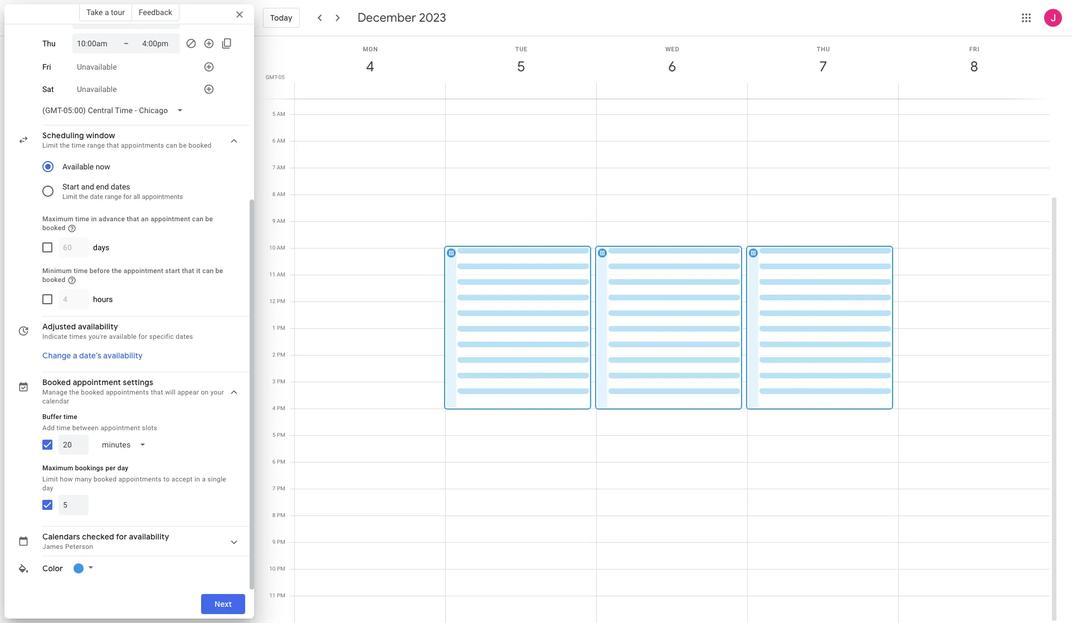 Task type: describe. For each thing, give the bounding box(es) containing it.
add
[[42, 424, 55, 432]]

am for 9 am
[[277, 218, 285, 224]]

today button
[[263, 4, 300, 31]]

pm for 8 pm
[[277, 512, 285, 518]]

9 for 9 am
[[272, 218, 276, 224]]

gmt-
[[266, 74, 279, 80]]

many
[[75, 475, 92, 483]]

you're
[[89, 333, 107, 340]]

2
[[273, 352, 276, 358]]

before
[[90, 267, 110, 275]]

am for 6 am
[[277, 138, 285, 144]]

minimum
[[42, 267, 72, 275]]

maximum bookings per day limit how many booked appointments to accept in a single day
[[42, 464, 226, 492]]

pm for 12 pm
[[277, 298, 285, 304]]

tue 5
[[515, 46, 528, 76]]

availability for for
[[129, 532, 169, 542]]

6 inside wed 6
[[668, 57, 676, 76]]

booked inside booked appointment settings manage the booked appointments that will appear on your calendar
[[81, 388, 104, 396]]

in inside the maximum bookings per day limit how many booked appointments to accept in a single day
[[195, 475, 200, 483]]

advance
[[99, 215, 125, 223]]

pm for 2 pm
[[277, 352, 285, 358]]

appear
[[177, 388, 199, 396]]

per
[[106, 464, 116, 472]]

dates inside start and end dates limit the date range for all appointments
[[111, 182, 130, 191]]

be for time
[[216, 267, 223, 275]]

booked appointment settings manage the booked appointments that will appear on your calendar
[[42, 377, 224, 405]]

dates inside adjusted availability indicate times you're available for specific dates
[[176, 333, 193, 340]]

maximum for maximum time in advance that an appointment can be booked
[[42, 215, 73, 223]]

peterson
[[65, 543, 93, 551]]

single
[[208, 475, 226, 483]]

take
[[86, 8, 103, 17]]

appointments inside the maximum bookings per day limit how many booked appointments to accept in a single day
[[118, 475, 162, 483]]

december
[[358, 10, 416, 26]]

date
[[90, 193, 103, 201]]

be inside maximum time in advance that an appointment can be booked
[[205, 215, 213, 223]]

feedback button
[[132, 3, 180, 21]]

pm for 4 pm
[[277, 405, 285, 411]]

available now
[[62, 162, 110, 171]]

availability inside adjusted availability indicate times you're available for specific dates
[[78, 321, 118, 332]]

maximum for maximum bookings per day limit how many booked appointments to accept in a single day
[[42, 464, 73, 472]]

and
[[81, 182, 94, 191]]

the inside the minimum time before the appointment start that it can be booked
[[112, 267, 122, 275]]

6 for 6 am
[[272, 138, 276, 144]]

5 pm
[[273, 432, 285, 438]]

6 column header
[[597, 36, 748, 99]]

that inside the minimum time before the appointment start that it can be booked
[[182, 267, 194, 275]]

5 inside the tue 5
[[517, 57, 525, 76]]

scheduling
[[42, 130, 84, 140]]

appointments inside booked appointment settings manage the booked appointments that will appear on your calendar
[[106, 388, 149, 396]]

take a tour button
[[79, 3, 132, 21]]

color
[[42, 563, 63, 573]]

6 pm
[[273, 459, 285, 465]]

11 am
[[269, 272, 285, 278]]

limit inside 'scheduling window limit the time range that appointments can be booked'
[[42, 142, 58, 149]]

grid containing 4
[[259, 36, 1059, 623]]

times
[[69, 333, 87, 340]]

8 am
[[272, 191, 285, 197]]

appointments inside start and end dates limit the date range for all appointments
[[142, 193, 183, 201]]

next
[[215, 599, 232, 609]]

can inside maximum time in advance that an appointment can be booked
[[192, 215, 204, 223]]

Maximum bookings per day number field
[[63, 495, 84, 515]]

that inside booked appointment settings manage the booked appointments that will appear on your calendar
[[151, 388, 163, 396]]

available
[[109, 333, 137, 340]]

7 inside thu 7
[[819, 57, 827, 76]]

that inside maximum time in advance that an appointment can be booked
[[127, 215, 139, 223]]

for inside adjusted availability indicate times you're available for specific dates
[[139, 333, 147, 340]]

Buffer time number field
[[63, 435, 84, 455]]

9 pm
[[273, 539, 285, 545]]

6 am
[[272, 138, 285, 144]]

buffer time add time between appointment slots
[[42, 413, 157, 432]]

your
[[211, 388, 224, 396]]

mon
[[363, 46, 378, 53]]

booked inside the minimum time before the appointment start that it can be booked
[[42, 276, 66, 284]]

limit for maximum
[[42, 475, 58, 483]]

gmt-05
[[266, 74, 285, 80]]

2023
[[419, 10, 446, 26]]

be for window
[[179, 142, 187, 149]]

End time on Thursdays text field
[[142, 37, 176, 50]]

12
[[269, 298, 276, 304]]

window
[[86, 130, 115, 140]]

7 column header
[[748, 36, 899, 99]]

booked
[[42, 377, 71, 387]]

bookings
[[75, 464, 104, 472]]

am for 5 am
[[277, 111, 285, 117]]

7 pm
[[273, 486, 285, 492]]

time for maximum
[[75, 215, 89, 223]]

10 for 10 pm
[[269, 566, 276, 572]]

5 for 5 pm
[[273, 432, 276, 438]]

8 column header
[[899, 36, 1050, 99]]

take a tour
[[86, 8, 125, 17]]

minimum time before the appointment start that it can be booked
[[42, 267, 223, 284]]

it
[[196, 267, 201, 275]]

thu for thu
[[42, 39, 56, 48]]

thu 7
[[817, 46, 831, 76]]

checked
[[82, 532, 114, 542]]

9 am
[[272, 218, 285, 224]]

james
[[42, 543, 63, 551]]

wednesday, december 6 element
[[660, 54, 685, 80]]

booked inside the maximum bookings per day limit how many booked appointments to accept in a single day
[[94, 475, 117, 483]]

accept
[[172, 475, 193, 483]]

specific
[[149, 333, 174, 340]]

9 for 9 pm
[[273, 539, 276, 545]]

start and end dates limit the date range for all appointments
[[62, 182, 183, 201]]

sat
[[42, 85, 54, 94]]

10 pm
[[269, 566, 285, 572]]

0 horizontal spatial 4
[[273, 405, 276, 411]]

pm for 9 pm
[[277, 539, 285, 545]]

range inside start and end dates limit the date range for all appointments
[[105, 193, 122, 201]]

unavailable for fri
[[77, 62, 117, 71]]

next button
[[201, 591, 245, 618]]

1
[[273, 325, 276, 331]]

End time on Wednesdays text field
[[142, 12, 176, 26]]

appointments inside 'scheduling window limit the time range that appointments can be booked'
[[121, 142, 164, 149]]

buffer
[[42, 413, 62, 421]]

fri for fri
[[42, 62, 51, 71]]

8 for 8 pm
[[273, 512, 276, 518]]

start
[[62, 182, 79, 191]]

Start time on Wednesdays text field
[[77, 12, 110, 26]]

8 inside fri 8
[[970, 57, 978, 76]]

Minimum amount of hours before the start of the appointment that it can be booked number field
[[63, 289, 84, 309]]

to
[[164, 475, 170, 483]]

adjusted
[[42, 321, 76, 332]]

11 for 11 am
[[269, 272, 276, 278]]

am for 7 am
[[277, 164, 285, 171]]

3
[[273, 379, 276, 385]]

time inside 'scheduling window limit the time range that appointments can be booked'
[[72, 142, 86, 149]]

settings
[[123, 377, 153, 387]]

feedback
[[139, 8, 172, 17]]



Task type: vqa. For each thing, say whether or not it's contained in the screenshot.
will
yes



Task type: locate. For each thing, give the bounding box(es) containing it.
0 vertical spatial range
[[87, 142, 105, 149]]

time for buffer
[[64, 413, 77, 421]]

2 10 from the top
[[269, 566, 276, 572]]

all
[[133, 193, 140, 201]]

appointment inside the minimum time before the appointment start that it can be booked
[[124, 267, 164, 275]]

indicate
[[42, 333, 67, 340]]

be
[[179, 142, 187, 149], [205, 215, 213, 223], [216, 267, 223, 275]]

appointment inside maximum time in advance that an appointment can be booked
[[151, 215, 190, 223]]

grid
[[259, 36, 1059, 623]]

fri up friday, december 8 element
[[970, 46, 980, 53]]

now
[[96, 162, 110, 171]]

the down scheduling
[[60, 142, 70, 149]]

friday, december 8 element
[[962, 54, 988, 80]]

5
[[517, 57, 525, 76], [272, 111, 276, 117], [273, 432, 276, 438]]

a left date's in the left of the page
[[73, 350, 77, 361]]

Start time on Thursdays text field
[[77, 37, 110, 50]]

time for minimum
[[74, 267, 88, 275]]

6 up 7 pm
[[273, 459, 276, 465]]

the inside start and end dates limit the date range for all appointments
[[79, 193, 88, 201]]

day up calendars
[[42, 484, 53, 492]]

1 vertical spatial dates
[[176, 333, 193, 340]]

pm down the "9 pm"
[[277, 566, 285, 572]]

6 down wed
[[668, 57, 676, 76]]

2 pm from the top
[[277, 325, 285, 331]]

1 11 from the top
[[269, 272, 276, 278]]

am for 11 am
[[277, 272, 285, 278]]

monday, december 4 element
[[358, 54, 383, 80]]

am for 10 am
[[277, 245, 285, 251]]

fri for fri 8
[[970, 46, 980, 53]]

for inside start and end dates limit the date range for all appointments
[[123, 193, 132, 201]]

10 am
[[269, 245, 285, 251]]

pm for 6 pm
[[277, 459, 285, 465]]

fri inside 8 column header
[[970, 46, 980, 53]]

pm down 10 pm
[[277, 593, 285, 599]]

7 am from the top
[[277, 272, 285, 278]]

1 vertical spatial 6
[[272, 138, 276, 144]]

in left advance
[[91, 215, 97, 223]]

change a date's availability button
[[38, 345, 147, 366]]

2 vertical spatial 7
[[273, 486, 276, 492]]

0 vertical spatial 8
[[970, 57, 978, 76]]

dates right specific in the left bottom of the page
[[176, 333, 193, 340]]

pm for 5 pm
[[277, 432, 285, 438]]

am up 12 pm
[[277, 272, 285, 278]]

12 pm
[[269, 298, 285, 304]]

0 vertical spatial 10
[[269, 245, 276, 251]]

pm down 6 pm
[[277, 486, 285, 492]]

1 vertical spatial –
[[124, 39, 129, 48]]

in right accept
[[195, 475, 200, 483]]

1 vertical spatial availability
[[103, 350, 143, 361]]

days
[[93, 243, 109, 252]]

1 horizontal spatial be
[[205, 215, 213, 223]]

0 vertical spatial 11
[[269, 272, 276, 278]]

the inside booked appointment settings manage the booked appointments that will appear on your calendar
[[69, 388, 79, 396]]

8 for 8 am
[[272, 191, 276, 197]]

the right 'manage'
[[69, 388, 79, 396]]

0 vertical spatial a
[[105, 8, 109, 17]]

the down and
[[79, 193, 88, 201]]

calendar
[[42, 397, 69, 405]]

1 vertical spatial a
[[73, 350, 77, 361]]

3 pm from the top
[[277, 352, 285, 358]]

how
[[60, 475, 73, 483]]

change a date's availability
[[42, 350, 143, 361]]

the inside 'scheduling window limit the time range that appointments can be booked'
[[60, 142, 70, 149]]

the
[[60, 142, 70, 149], [79, 193, 88, 201], [112, 267, 122, 275], [69, 388, 79, 396]]

6 pm from the top
[[277, 432, 285, 438]]

pm for 1 pm
[[277, 325, 285, 331]]

1 vertical spatial be
[[205, 215, 213, 223]]

that inside 'scheduling window limit the time range that appointments can be booked'
[[107, 142, 119, 149]]

0 horizontal spatial in
[[91, 215, 97, 223]]

2 vertical spatial for
[[116, 532, 127, 542]]

pm right 12
[[277, 298, 285, 304]]

2 vertical spatial 5
[[273, 432, 276, 438]]

pm right 3
[[277, 379, 285, 385]]

thu left start time on thursdays text box
[[42, 39, 56, 48]]

can
[[166, 142, 177, 149], [192, 215, 204, 223], [202, 267, 214, 275]]

0 vertical spatial 9
[[272, 218, 276, 224]]

3 pm
[[273, 379, 285, 385]]

–
[[124, 14, 129, 23], [124, 39, 129, 48]]

– for 'end time on thursdays' text box
[[124, 39, 129, 48]]

that
[[107, 142, 119, 149], [127, 215, 139, 223], [182, 267, 194, 275], [151, 388, 163, 396]]

1 unavailable from the top
[[77, 62, 117, 71]]

wed 6
[[666, 46, 680, 76]]

– down tour
[[124, 39, 129, 48]]

0 vertical spatial 4
[[366, 57, 374, 76]]

0 vertical spatial 7
[[819, 57, 827, 76]]

appointment down change a date's availability button
[[73, 377, 121, 387]]

time inside maximum time in advance that an appointment can be booked
[[75, 215, 89, 223]]

1 vertical spatial limit
[[62, 193, 77, 201]]

2 pm
[[273, 352, 285, 358]]

wed
[[666, 46, 680, 53]]

05
[[279, 74, 285, 80]]

0 vertical spatial unavailable
[[77, 62, 117, 71]]

tour
[[111, 8, 125, 17]]

pm down 7 pm
[[277, 512, 285, 518]]

today
[[270, 13, 293, 23]]

fri 8
[[970, 46, 980, 76]]

– left feedback
[[124, 14, 129, 23]]

2 vertical spatial a
[[202, 475, 206, 483]]

thursday, december 7 element
[[811, 54, 837, 80]]

11 for 11 pm
[[269, 593, 276, 599]]

pm for 3 pm
[[277, 379, 285, 385]]

can for time
[[202, 267, 214, 275]]

can inside 'scheduling window limit the time range that appointments can be booked'
[[166, 142, 177, 149]]

limit left how
[[42, 475, 58, 483]]

a inside button
[[73, 350, 77, 361]]

for right the checked
[[116, 532, 127, 542]]

maximum inside the maximum bookings per day limit how many booked appointments to accept in a single day
[[42, 464, 73, 472]]

12 pm from the top
[[277, 593, 285, 599]]

5 pm from the top
[[277, 405, 285, 411]]

the right before
[[112, 267, 122, 275]]

None field
[[38, 100, 193, 120], [93, 435, 155, 455], [38, 100, 193, 120], [93, 435, 155, 455]]

pm up "5 pm"
[[277, 405, 285, 411]]

1 vertical spatial for
[[139, 333, 147, 340]]

1 vertical spatial day
[[42, 484, 53, 492]]

time left advance
[[75, 215, 89, 223]]

1 vertical spatial unavailable
[[77, 85, 117, 94]]

pm for 7 pm
[[277, 486, 285, 492]]

a left tour
[[105, 8, 109, 17]]

1 horizontal spatial thu
[[817, 46, 831, 53]]

5 down the "4 pm"
[[273, 432, 276, 438]]

2 vertical spatial 8
[[273, 512, 276, 518]]

pm right 1
[[277, 325, 285, 331]]

thu
[[42, 39, 56, 48], [817, 46, 831, 53]]

0 vertical spatial –
[[124, 14, 129, 23]]

2 unavailable from the top
[[77, 85, 117, 94]]

1 horizontal spatial in
[[195, 475, 200, 483]]

availability up you're
[[78, 321, 118, 332]]

limit inside start and end dates limit the date range for all appointments
[[62, 193, 77, 201]]

0 vertical spatial be
[[179, 142, 187, 149]]

1 vertical spatial 8
[[272, 191, 276, 197]]

5 down tue
[[517, 57, 525, 76]]

availability down available
[[103, 350, 143, 361]]

1 pm from the top
[[277, 298, 285, 304]]

dates
[[111, 182, 130, 191], [176, 333, 193, 340]]

pm right 2 at the bottom left of the page
[[277, 352, 285, 358]]

4 pm
[[273, 405, 285, 411]]

limit for start
[[62, 193, 77, 201]]

availability inside button
[[103, 350, 143, 361]]

be inside the minimum time before the appointment start that it can be booked
[[216, 267, 223, 275]]

11 pm from the top
[[277, 566, 285, 572]]

am down 8 am
[[277, 218, 285, 224]]

1 vertical spatial fri
[[42, 62, 51, 71]]

6 for 6 pm
[[273, 459, 276, 465]]

time
[[72, 142, 86, 149], [75, 215, 89, 223], [74, 267, 88, 275], [64, 413, 77, 421], [57, 424, 70, 432]]

1 – from the top
[[124, 14, 129, 23]]

hours
[[93, 295, 113, 304]]

range inside 'scheduling window limit the time range that appointments can be booked'
[[87, 142, 105, 149]]

2 horizontal spatial a
[[202, 475, 206, 483]]

pm up 6 pm
[[277, 432, 285, 438]]

0 vertical spatial can
[[166, 142, 177, 149]]

10 pm from the top
[[277, 539, 285, 545]]

for inside the calendars checked for availability james peterson
[[116, 532, 127, 542]]

1 vertical spatial 11
[[269, 593, 276, 599]]

10 up 11 pm
[[269, 566, 276, 572]]

appointment left start
[[124, 267, 164, 275]]

1 am from the top
[[277, 111, 285, 117]]

2 vertical spatial limit
[[42, 475, 58, 483]]

11 up 12
[[269, 272, 276, 278]]

appointments up start and end dates limit the date range for all appointments
[[121, 142, 164, 149]]

pm up 7 pm
[[277, 459, 285, 465]]

4 inside mon 4
[[366, 57, 374, 76]]

1 vertical spatial range
[[105, 193, 122, 201]]

5 am
[[272, 111, 285, 117]]

0 horizontal spatial dates
[[111, 182, 130, 191]]

fri up the sat
[[42, 62, 51, 71]]

a for change
[[73, 350, 77, 361]]

am up 7 am
[[277, 138, 285, 144]]

1 horizontal spatial a
[[105, 8, 109, 17]]

in inside maximum time in advance that an appointment can be booked
[[91, 215, 97, 223]]

1 vertical spatial 9
[[273, 539, 276, 545]]

an
[[141, 215, 149, 223]]

maximum up how
[[42, 464, 73, 472]]

calendars
[[42, 532, 80, 542]]

a inside "button"
[[105, 8, 109, 17]]

1 vertical spatial 7
[[272, 164, 276, 171]]

pm for 10 pm
[[277, 566, 285, 572]]

booked inside 'scheduling window limit the time range that appointments can be booked'
[[189, 142, 212, 149]]

day right per on the left of the page
[[117, 464, 128, 472]]

tue
[[515, 46, 528, 53]]

6 up 7 am
[[272, 138, 276, 144]]

calendars checked for availability james peterson
[[42, 532, 169, 551]]

7 for 7 pm
[[273, 486, 276, 492]]

0 vertical spatial fri
[[970, 46, 980, 53]]

– for end time on wednesdays text box
[[124, 14, 129, 23]]

mon 4
[[363, 46, 378, 76]]

range down window
[[87, 142, 105, 149]]

2 vertical spatial can
[[202, 267, 214, 275]]

a for take
[[105, 8, 109, 17]]

appointment
[[151, 215, 190, 223], [124, 267, 164, 275], [73, 377, 121, 387], [101, 424, 140, 432]]

appointments down settings
[[106, 388, 149, 396]]

a left single
[[202, 475, 206, 483]]

3 am from the top
[[277, 164, 285, 171]]

appointment right an
[[151, 215, 190, 223]]

6 am from the top
[[277, 245, 285, 251]]

5 up 6 am
[[272, 111, 276, 117]]

change
[[42, 350, 71, 361]]

availability
[[78, 321, 118, 332], [103, 350, 143, 361], [129, 532, 169, 542]]

0 horizontal spatial day
[[42, 484, 53, 492]]

0 vertical spatial limit
[[42, 142, 58, 149]]

0 vertical spatial dates
[[111, 182, 130, 191]]

8 pm from the top
[[277, 486, 285, 492]]

time down scheduling
[[72, 142, 86, 149]]

7 for 7 am
[[272, 164, 276, 171]]

4
[[366, 57, 374, 76], [273, 405, 276, 411]]

can for window
[[166, 142, 177, 149]]

0 horizontal spatial be
[[179, 142, 187, 149]]

4 am from the top
[[277, 191, 285, 197]]

unavailable for sat
[[77, 85, 117, 94]]

1 vertical spatial 10
[[269, 566, 276, 572]]

pm for 11 pm
[[277, 593, 285, 599]]

in
[[91, 215, 97, 223], [195, 475, 200, 483]]

date's
[[79, 350, 101, 361]]

start
[[165, 267, 180, 275]]

appointment inside booked appointment settings manage the booked appointments that will appear on your calendar
[[73, 377, 121, 387]]

that left an
[[127, 215, 139, 223]]

availability for date's
[[103, 350, 143, 361]]

maximum time in advance that an appointment can be booked
[[42, 215, 213, 232]]

0 vertical spatial in
[[91, 215, 97, 223]]

1 vertical spatial 4
[[273, 405, 276, 411]]

for left all
[[123, 193, 132, 201]]

thu for thu 7
[[817, 46, 831, 53]]

thu up thursday, december 7 element
[[817, 46, 831, 53]]

Maximum days in advance that an appointment can be booked number field
[[63, 237, 84, 257]]

10 for 10 am
[[269, 245, 276, 251]]

appointment inside buffer time add time between appointment slots
[[101, 424, 140, 432]]

limit down scheduling
[[42, 142, 58, 149]]

0 horizontal spatial a
[[73, 350, 77, 361]]

that left will
[[151, 388, 163, 396]]

10 up 11 am
[[269, 245, 276, 251]]

on
[[201, 388, 209, 396]]

9 pm from the top
[[277, 512, 285, 518]]

9 up 10 am
[[272, 218, 276, 224]]

dates right end
[[111, 182, 130, 191]]

8
[[970, 57, 978, 76], [272, 191, 276, 197], [273, 512, 276, 518]]

2 vertical spatial availability
[[129, 532, 169, 542]]

option group containing available now
[[38, 154, 230, 203]]

that left it
[[182, 267, 194, 275]]

availability inside the calendars checked for availability james peterson
[[129, 532, 169, 542]]

appointments right all
[[142, 193, 183, 201]]

booked inside maximum time in advance that an appointment can be booked
[[42, 224, 66, 232]]

2 vertical spatial be
[[216, 267, 223, 275]]

0 vertical spatial availability
[[78, 321, 118, 332]]

0 horizontal spatial fri
[[42, 62, 51, 71]]

4 down mon
[[366, 57, 374, 76]]

day
[[117, 464, 128, 472], [42, 484, 53, 492]]

time right add
[[57, 424, 70, 432]]

scheduling window limit the time range that appointments can be booked
[[42, 130, 212, 149]]

2 – from the top
[[124, 39, 129, 48]]

appointment left the slots
[[101, 424, 140, 432]]

fri
[[970, 46, 980, 53], [42, 62, 51, 71]]

available
[[62, 162, 94, 171]]

0 vertical spatial day
[[117, 464, 128, 472]]

1 vertical spatial maximum
[[42, 464, 73, 472]]

4 down 3
[[273, 405, 276, 411]]

pm
[[277, 298, 285, 304], [277, 325, 285, 331], [277, 352, 285, 358], [277, 379, 285, 385], [277, 405, 285, 411], [277, 432, 285, 438], [277, 459, 285, 465], [277, 486, 285, 492], [277, 512, 285, 518], [277, 539, 285, 545], [277, 566, 285, 572], [277, 593, 285, 599]]

am for 8 am
[[277, 191, 285, 197]]

5 column header
[[445, 36, 597, 99]]

0 horizontal spatial thu
[[42, 39, 56, 48]]

maximum inside maximum time in advance that an appointment can be booked
[[42, 215, 73, 223]]

for left specific in the left bottom of the page
[[139, 333, 147, 340]]

booked
[[189, 142, 212, 149], [42, 224, 66, 232], [42, 276, 66, 284], [81, 388, 104, 396], [94, 475, 117, 483]]

0 vertical spatial 6
[[668, 57, 676, 76]]

1 horizontal spatial day
[[117, 464, 128, 472]]

be inside 'scheduling window limit the time range that appointments can be booked'
[[179, 142, 187, 149]]

range down end
[[105, 193, 122, 201]]

time left before
[[74, 267, 88, 275]]

that down window
[[107, 142, 119, 149]]

9 up 10 pm
[[273, 539, 276, 545]]

1 horizontal spatial fri
[[970, 46, 980, 53]]

7 pm from the top
[[277, 459, 285, 465]]

adjusted availability indicate times you're available for specific dates
[[42, 321, 193, 340]]

5 for 5 am
[[272, 111, 276, 117]]

time right buffer at bottom
[[64, 413, 77, 421]]

option group
[[38, 154, 230, 203]]

11 down 10 pm
[[269, 593, 276, 599]]

2 am from the top
[[277, 138, 285, 144]]

2 vertical spatial 6
[[273, 459, 276, 465]]

for
[[123, 193, 132, 201], [139, 333, 147, 340], [116, 532, 127, 542]]

am up 9 am
[[277, 191, 285, 197]]

2 maximum from the top
[[42, 464, 73, 472]]

0 vertical spatial maximum
[[42, 215, 73, 223]]

4 pm from the top
[[277, 379, 285, 385]]

0 vertical spatial for
[[123, 193, 132, 201]]

11
[[269, 272, 276, 278], [269, 593, 276, 599]]

1 9 from the top
[[272, 218, 276, 224]]

unavailable
[[77, 62, 117, 71], [77, 85, 117, 94]]

0 vertical spatial 5
[[517, 57, 525, 76]]

1 vertical spatial in
[[195, 475, 200, 483]]

2 11 from the top
[[269, 593, 276, 599]]

1 vertical spatial can
[[192, 215, 204, 223]]

can inside the minimum time before the appointment start that it can be booked
[[202, 267, 214, 275]]

tuesday, december 5 element
[[509, 54, 534, 80]]

pm down 8 pm
[[277, 539, 285, 545]]

appointments left the to
[[118, 475, 162, 483]]

am
[[277, 111, 285, 117], [277, 138, 285, 144], [277, 164, 285, 171], [277, 191, 285, 197], [277, 218, 285, 224], [277, 245, 285, 251], [277, 272, 285, 278]]

1 horizontal spatial 4
[[366, 57, 374, 76]]

am up 8 am
[[277, 164, 285, 171]]

2 9 from the top
[[273, 539, 276, 545]]

limit inside the maximum bookings per day limit how many booked appointments to accept in a single day
[[42, 475, 58, 483]]

maximum up maximum days in advance that an appointment can be booked number field
[[42, 215, 73, 223]]

limit down "start"
[[62, 193, 77, 201]]

1 pm
[[273, 325, 285, 331]]

december 2023
[[358, 10, 446, 26]]

a inside the maximum bookings per day limit how many booked appointments to accept in a single day
[[202, 475, 206, 483]]

5 am from the top
[[277, 218, 285, 224]]

thu inside 7 column header
[[817, 46, 831, 53]]

9
[[272, 218, 276, 224], [273, 539, 276, 545]]

maximum
[[42, 215, 73, 223], [42, 464, 73, 472]]

2 horizontal spatial be
[[216, 267, 223, 275]]

1 maximum from the top
[[42, 215, 73, 223]]

1 vertical spatial 5
[[272, 111, 276, 117]]

1 10 from the top
[[269, 245, 276, 251]]

4 column header
[[294, 36, 446, 99]]

1 horizontal spatial dates
[[176, 333, 193, 340]]

time inside the minimum time before the appointment start that it can be booked
[[74, 267, 88, 275]]

availability right the checked
[[129, 532, 169, 542]]

will
[[165, 388, 176, 396]]

am up 6 am
[[277, 111, 285, 117]]

8 pm
[[273, 512, 285, 518]]

11 pm
[[269, 593, 285, 599]]

am down 9 am
[[277, 245, 285, 251]]



